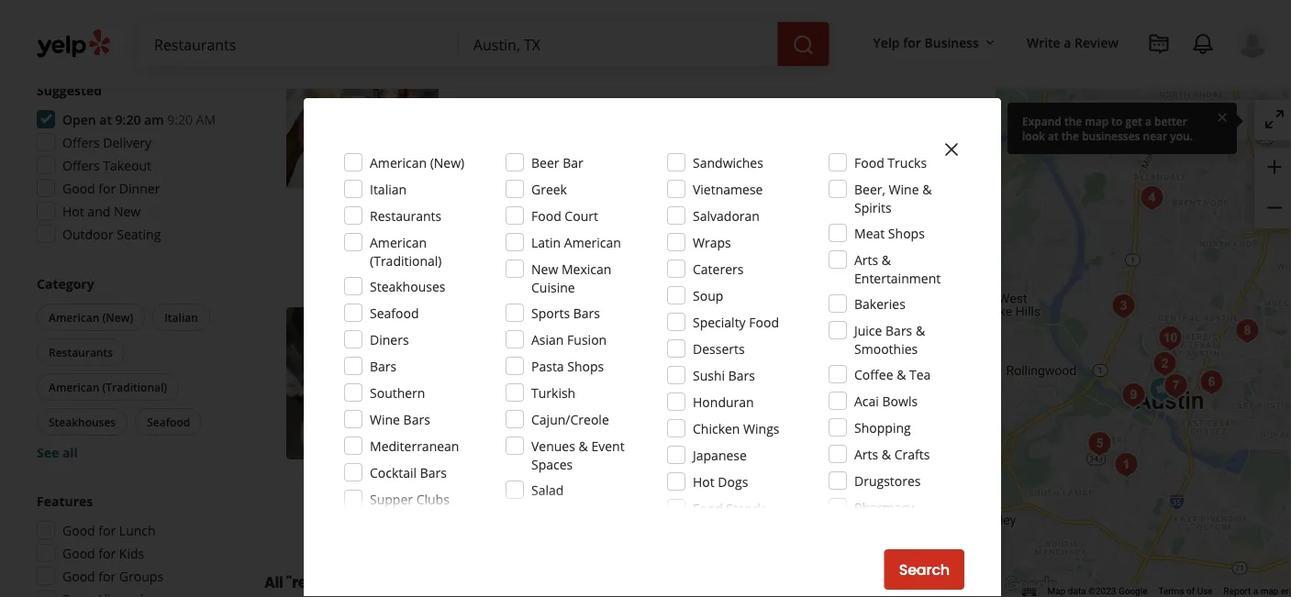 Task type: vqa. For each thing, say whether or not it's contained in the screenshot.
Arenas
no



Task type: locate. For each thing, give the bounding box(es) containing it.
drugstores
[[855, 472, 921, 490]]

a right get
[[1146, 113, 1152, 129]]

arts down meat
[[855, 251, 879, 269]]

0 horizontal spatial 9:20
[[115, 111, 141, 128]]

1 vertical spatial (new)
[[102, 310, 133, 325]]

4 star rating image
[[461, 68, 560, 86]]

hot left dogs
[[693, 473, 715, 491]]

2 horizontal spatial a
[[1254, 586, 1259, 597]]

arts for arts & entertainment
[[855, 251, 879, 269]]

0 vertical spatial american (new)
[[370, 154, 465, 171]]

& down trucks at the top
[[923, 180, 932, 198]]

hot
[[62, 202, 84, 220], [693, 473, 715, 491]]

restaurants inside search dialog
[[370, 207, 442, 224]]

bars
[[574, 304, 600, 322], [886, 322, 913, 339], [370, 358, 397, 375], [729, 367, 756, 384], [404, 411, 430, 428], [420, 464, 447, 482]]

starbucks up 4 star rating 'image'
[[461, 36, 552, 61]]

breakfast & brunch
[[464, 97, 572, 112], [525, 344, 633, 360]]

$$$
[[146, 25, 164, 40]]

1 horizontal spatial search
[[1106, 112, 1147, 129]]

arts down street
[[855, 446, 879, 463]]

seafood inside search dialog
[[370, 304, 419, 322]]

0 vertical spatial shops
[[889, 224, 925, 242]]

salad
[[532, 482, 564, 499]]

0 vertical spatial italian
[[370, 180, 407, 198]]

1 vertical spatial starbucks
[[476, 173, 540, 190]]

2 arts from the top
[[855, 446, 879, 463]]

0 horizontal spatial shops
[[568, 358, 604, 375]]

2 slideshow element from the top
[[286, 308, 439, 460]]

tea inside search dialog
[[910, 366, 931, 383]]

shops up arts & entertainment
[[889, 224, 925, 242]]

tea inside coffee & tea button
[[636, 97, 655, 112]]

zoom out image
[[1264, 197, 1286, 219]]

close image for expand the map to get a better look at the businesses near you. "tooltip"
[[1216, 109, 1230, 125]]

hot dogs
[[693, 473, 749, 491]]

bars for sushi bars
[[729, 367, 756, 384]]

yelp for business
[[874, 33, 980, 51]]

good down features
[[62, 522, 95, 539]]

user actions element
[[859, 23, 1292, 136]]

& down 2
[[582, 344, 590, 360]]

pharmacy
[[855, 499, 914, 516]]

for
[[904, 33, 922, 51], [99, 179, 116, 197], [575, 426, 592, 444], [539, 463, 556, 480], [99, 522, 116, 539], [99, 545, 116, 562], [99, 568, 116, 585]]

three new beverage expressions your new coffee ritual
[[476, 191, 817, 209]]

breakfast & brunch up pm
[[525, 344, 633, 360]]

breakfast & brunch link
[[461, 95, 576, 114], [522, 343, 636, 361]]

0 vertical spatial search
[[1106, 112, 1147, 129]]

good down "good for kids"
[[62, 568, 95, 585]]

brunch down "4.0"
[[532, 97, 572, 112]]

0 horizontal spatial hot
[[62, 202, 84, 220]]

breakfast & brunch button down 4 star rating 'image'
[[461, 95, 576, 114]]

map left err
[[1261, 586, 1279, 597]]

1 horizontal spatial american (traditional)
[[370, 234, 442, 269]]

slideshow element
[[286, 36, 439, 188], [286, 308, 439, 460]]

notifications image
[[1193, 33, 1215, 55]]

coffee & tea down the '4.0 (62 reviews)'
[[587, 97, 655, 112]]

tacos
[[902, 426, 934, 444]]

2 previous image from the top
[[294, 373, 316, 395]]

arts inside arts & entertainment
[[855, 251, 879, 269]]

la fruta feliz 2 image
[[1287, 184, 1292, 220], [286, 308, 439, 460]]

projects image
[[1149, 33, 1171, 55]]

1 horizontal spatial coffee
[[740, 191, 779, 209]]

hot inside search dialog
[[693, 473, 715, 491]]

district
[[732, 96, 774, 114]]

1 offers from the top
[[62, 134, 100, 151]]

wine down trucks at the top
[[889, 180, 919, 198]]

hot for hot and new
[[62, 202, 84, 220]]

food for food trucks
[[855, 154, 885, 171]]

1 arts from the top
[[855, 251, 879, 269]]

delivery down open at 9:20 am 9:20 am
[[103, 134, 152, 151]]

0 horizontal spatial to
[[639, 445, 651, 462]]

1 vertical spatial steakhouses
[[49, 415, 116, 430]]

breakfast & brunch down 4 star rating 'image'
[[464, 97, 572, 112]]

1 vertical spatial search
[[899, 560, 950, 581]]

seating
[[117, 225, 161, 243]]

authentication
[[618, 426, 705, 444]]

1 vertical spatial breakfast & brunch link
[[522, 343, 636, 361]]

starbucks
[[461, 36, 552, 61], [476, 173, 540, 190]]

"if your looking for the authentication of mexico food from juicy street tacos with delicious spicy salsas to delicious traditional mexico dishes then this is the place for you…"
[[481, 426, 934, 480]]

seafood button
[[135, 409, 202, 436]]

brunch down 2
[[593, 344, 633, 360]]

coffee & tea down smoothies
[[855, 366, 931, 383]]

mexican button
[[461, 343, 514, 361]]

0 horizontal spatial delivery
[[103, 134, 152, 151]]

delicious down looking
[[510, 445, 563, 462]]

zoom in image
[[1264, 156, 1286, 178]]

for right yelp
[[904, 33, 922, 51]]

mexican down la
[[464, 344, 511, 360]]

to down authentication
[[639, 445, 651, 462]]

until
[[499, 372, 525, 389]]

0 horizontal spatial la fruta feliz 2 image
[[286, 308, 439, 460]]

2 vertical spatial a
[[1254, 586, 1259, 597]]

1 horizontal spatial takeout
[[556, 243, 599, 258]]

1 vertical spatial american (new)
[[49, 310, 133, 325]]

mexican inside button
[[464, 344, 511, 360]]

0 horizontal spatial mexican
[[464, 344, 511, 360]]

close image inside expand the map to get a better look at the businesses near you. "tooltip"
[[1216, 109, 1230, 125]]

breakfast up 8:00
[[525, 344, 579, 360]]

1 vertical spatial a
[[1146, 113, 1152, 129]]

2 horizontal spatial map
[[1261, 586, 1279, 597]]

(new)
[[430, 154, 465, 171], [102, 310, 133, 325]]

food
[[770, 426, 798, 444]]

of left use
[[1187, 586, 1196, 597]]

0 horizontal spatial of
[[709, 426, 721, 444]]

1 horizontal spatial of
[[1187, 586, 1196, 597]]

acai bowls
[[855, 392, 918, 410]]

new up seating
[[114, 202, 141, 220]]

& left the event
[[579, 437, 588, 455]]

for for business
[[904, 33, 922, 51]]

& up entertainment
[[882, 251, 892, 269]]

1 horizontal spatial italian
[[370, 180, 407, 198]]

group containing features
[[31, 492, 228, 598]]

0 vertical spatial slideshow element
[[286, 36, 439, 188]]

paperboy image
[[1194, 364, 1231, 401]]

locally owned & operated
[[613, 398, 768, 415]]

1 vertical spatial breakfast & brunch button
[[522, 343, 636, 361]]

american (traditional) up diners
[[370, 234, 442, 269]]

0 vertical spatial tea
[[636, 97, 655, 112]]

& inside venues & event spaces
[[579, 437, 588, 455]]

9:20
[[115, 111, 141, 128], [167, 111, 193, 128]]

0 vertical spatial takeout
[[103, 157, 152, 174]]

1 vertical spatial breakfast
[[525, 344, 579, 360]]

delicious
[[510, 445, 563, 462], [654, 445, 707, 462]]

bars up smoothies
[[886, 322, 913, 339]]

looking
[[527, 426, 571, 444]]

1 vertical spatial coffee
[[740, 191, 779, 209]]

1 vertical spatial wine
[[370, 411, 400, 428]]

previous image for 1st the next 'image' from the top of the page
[[294, 101, 316, 123]]

None search field
[[140, 22, 833, 66]]

coffee down (62
[[587, 97, 622, 112]]

acai
[[855, 392, 879, 410]]

0 horizontal spatial (new)
[[102, 310, 133, 325]]

close image right trucks at the top
[[941, 139, 963, 161]]

wine bars
[[370, 411, 430, 428]]

1 vertical spatial previous image
[[294, 373, 316, 395]]

starbucks up three
[[476, 173, 540, 190]]

bars inside juice bars & smoothies
[[886, 322, 913, 339]]

breakfast down 4 star rating 'image'
[[464, 97, 518, 112]]

tea up bowls at the right of page
[[910, 366, 931, 383]]

1 horizontal spatial brunch
[[593, 344, 633, 360]]

1 horizontal spatial seafood
[[370, 304, 419, 322]]

a inside write a review link
[[1064, 33, 1072, 51]]

0 vertical spatial restaurants
[[370, 207, 442, 224]]

expand map image
[[1264, 108, 1286, 130]]

1 vertical spatial shops
[[568, 358, 604, 375]]

1 vertical spatial mexican
[[464, 344, 511, 360]]

map region
[[959, 73, 1292, 598]]

suggested
[[37, 81, 102, 99]]

la
[[461, 308, 482, 333]]

map left get
[[1085, 113, 1109, 129]]

2 next image from the top
[[409, 373, 431, 395]]

0 horizontal spatial coffee
[[587, 97, 622, 112]]

bars for juice bars & smoothies
[[886, 322, 913, 339]]

group
[[37, 0, 228, 50], [31, 81, 228, 249], [1255, 148, 1292, 229], [33, 275, 228, 462], [31, 492, 228, 598]]

0 horizontal spatial search
[[899, 560, 950, 581]]

1 vertical spatial tea
[[910, 366, 931, 383]]

breakfast & brunch link up pm
[[522, 343, 636, 361]]

search left as
[[1106, 112, 1147, 129]]

0 horizontal spatial takeout
[[103, 157, 152, 174]]

takeout right 16 checkmark v2 image
[[675, 507, 719, 522]]

juicy
[[834, 426, 861, 444]]

cajun/creole
[[532, 411, 609, 428]]

1 vertical spatial close image
[[941, 139, 963, 161]]

map for moves
[[1167, 112, 1194, 129]]

new right your
[[710, 191, 737, 209]]

bars up the operated
[[729, 367, 756, 384]]

for for groups
[[99, 568, 116, 585]]

brunch
[[532, 97, 572, 112], [593, 344, 633, 360]]

cocktail bars
[[370, 464, 447, 482]]

0 vertical spatial mexican
[[562, 260, 612, 278]]

0 horizontal spatial american (new)
[[49, 310, 133, 325]]

0 horizontal spatial coffee & tea
[[587, 97, 655, 112]]

0 vertical spatial breakfast
[[464, 97, 518, 112]]

mexican down latin american at the top of the page
[[562, 260, 612, 278]]

for up "good for kids"
[[99, 522, 116, 539]]

16 checkmark v2 image
[[657, 507, 672, 521]]

a right report
[[1254, 586, 1259, 597]]

food up beer,
[[855, 154, 885, 171]]

oleato™
[[544, 173, 596, 190]]

0 vertical spatial arts
[[855, 251, 879, 269]]

see all
[[37, 444, 78, 461]]

food down hot dogs
[[693, 500, 723, 517]]

steakhouses up 'all'
[[49, 415, 116, 430]]

1 horizontal spatial (new)
[[430, 154, 465, 171]]

0 vertical spatial a
[[1064, 33, 1072, 51]]

1 vertical spatial brunch
[[593, 344, 633, 360]]

0 horizontal spatial mexico
[[724, 426, 767, 444]]

4 good from the top
[[62, 568, 95, 585]]

& up smoothies
[[916, 322, 926, 339]]

breakfast & brunch button up pm
[[522, 343, 636, 361]]

american (traditional) button
[[37, 374, 179, 401]]

0 vertical spatial wine
[[889, 180, 919, 198]]

group containing $
[[37, 0, 228, 50]]

latin
[[532, 234, 561, 251]]

clubs
[[416, 491, 450, 508]]

3 good from the top
[[62, 545, 95, 562]]

to
[[1112, 113, 1123, 129], [639, 445, 651, 462]]

coffee up acai at right
[[855, 366, 894, 383]]

bars up clubs
[[420, 464, 447, 482]]

bars up fusion
[[574, 304, 600, 322]]

restaurants left three
[[370, 207, 442, 224]]

map right as
[[1167, 112, 1194, 129]]

0 vertical spatial steakhouses
[[370, 278, 446, 295]]

seafood up diners
[[370, 304, 419, 322]]

hot left and
[[62, 202, 84, 220]]

court
[[565, 207, 599, 224]]

spicy
[[566, 445, 596, 462]]

for for kids
[[99, 545, 116, 562]]

4.0
[[567, 66, 586, 84]]

wine
[[889, 180, 919, 198], [370, 411, 400, 428]]

delivery left 16 checkmark v2 icon
[[479, 243, 523, 258]]

american (new) inside button
[[49, 310, 133, 325]]

1 horizontal spatial la fruta feliz 2 image
[[1287, 184, 1292, 220]]

close image right better
[[1216, 109, 1230, 125]]

wine down southern
[[370, 411, 400, 428]]

takeout up dinner
[[103, 157, 152, 174]]

with
[[481, 445, 507, 462]]

2 offers from the top
[[62, 157, 100, 174]]

takeout up new mexican cuisine
[[556, 243, 599, 258]]

close image
[[1216, 109, 1230, 125], [941, 139, 963, 161]]

1 vertical spatial offers
[[62, 157, 100, 174]]

seafood down american (traditional) button
[[147, 415, 190, 430]]

greek
[[532, 180, 567, 198]]

to left get
[[1112, 113, 1123, 129]]

$$$ button
[[132, 19, 177, 47]]

supper
[[370, 491, 413, 508]]

search for search as map moves
[[1106, 112, 1147, 129]]

wings
[[744, 420, 780, 437]]

acre 41 image
[[1152, 320, 1189, 357]]

phoebe's diner image
[[1147, 346, 1184, 383], [1108, 447, 1145, 484]]

0 horizontal spatial tea
[[636, 97, 655, 112]]

good for dinner
[[62, 179, 160, 197]]

proud mary image
[[1082, 426, 1119, 463]]

16 chevron down v2 image
[[983, 36, 998, 50]]

in
[[442, 573, 456, 594]]

$$$$
[[188, 25, 213, 40]]

1 horizontal spatial (traditional)
[[370, 252, 442, 269]]

for down good for lunch
[[99, 545, 116, 562]]

offers down open
[[62, 134, 100, 151]]

1 vertical spatial hot
[[693, 473, 715, 491]]

tea down reviews)
[[636, 97, 655, 112]]

1 horizontal spatial a
[[1146, 113, 1152, 129]]

1 vertical spatial coffee & tea
[[855, 366, 931, 383]]

0 horizontal spatial italian
[[165, 310, 198, 325]]

see all button
[[37, 444, 78, 461]]

american (new) inside search dialog
[[370, 154, 465, 171]]

for down "good for kids"
[[99, 568, 116, 585]]

delicious down authentication
[[654, 445, 707, 462]]

1 horizontal spatial mexican
[[562, 260, 612, 278]]

1 vertical spatial arts
[[855, 446, 879, 463]]

spanish
[[525, 398, 572, 415]]

0 vertical spatial close image
[[1216, 109, 1230, 125]]

review
[[1075, 33, 1119, 51]]

expand the map to get a better look at the businesses near you. tooltip
[[1008, 103, 1238, 154]]

american inside button
[[49, 310, 99, 325]]

map inside expand the map to get a better look at the businesses near you.
[[1085, 113, 1109, 129]]

1 horizontal spatial delivery
[[479, 243, 523, 258]]

0 horizontal spatial restaurants
[[49, 345, 113, 360]]

good for good for groups
[[62, 568, 95, 585]]

turkish
[[532, 384, 576, 402]]

search for search
[[899, 560, 950, 581]]

hot for hot dogs
[[693, 473, 715, 491]]

coffee inside coffee & tea button
[[587, 97, 622, 112]]

0 vertical spatial previous image
[[294, 101, 316, 123]]

italian button
[[153, 304, 210, 331]]

and
[[88, 202, 110, 220]]

more
[[784, 191, 817, 209]]

a
[[1064, 33, 1072, 51], [1146, 113, 1152, 129], [1254, 586, 1259, 597]]

0 horizontal spatial (traditional)
[[102, 380, 167, 395]]

1 vertical spatial mexico
[[776, 445, 818, 462]]

next image
[[409, 101, 431, 123], [409, 373, 431, 395]]

the right look
[[1062, 128, 1080, 143]]

at up the offers delivery
[[99, 111, 112, 128]]

1 horizontal spatial to
[[1112, 113, 1123, 129]]

new down 16 checkmark v2 icon
[[532, 260, 558, 278]]

of up the japanese
[[709, 426, 721, 444]]

smoothies
[[855, 340, 918, 358]]

previous image
[[294, 101, 316, 123], [294, 373, 316, 395]]

look
[[1023, 128, 1046, 143]]

good down good for lunch
[[62, 545, 95, 562]]

coffee left ritual
[[740, 191, 779, 209]]

arts for arts & crafts
[[855, 446, 879, 463]]

mexico up traditional
[[724, 426, 767, 444]]

restaurants down american (new) button
[[49, 345, 113, 360]]

1 vertical spatial american (traditional)
[[49, 380, 167, 395]]

2 good from the top
[[62, 522, 95, 539]]

google
[[1119, 586, 1148, 597]]

mexican
[[562, 260, 612, 278], [464, 344, 511, 360]]

0 vertical spatial breakfast & brunch button
[[461, 95, 576, 114]]

0 vertical spatial starbucks
[[461, 36, 552, 61]]

steakhouses up diners
[[370, 278, 446, 295]]

google image
[[1001, 574, 1062, 598]]

1 vertical spatial delivery
[[479, 243, 523, 258]]

err
[[1282, 586, 1292, 597]]

place
[[504, 463, 536, 480]]

mexican inside new mexican cuisine
[[562, 260, 612, 278]]

reviews)
[[611, 66, 660, 84]]

1 good from the top
[[62, 179, 95, 197]]

the
[[1065, 113, 1083, 129], [1062, 128, 1080, 143], [595, 426, 615, 444], [481, 463, 501, 480]]

feliz
[[541, 308, 582, 333]]

1 horizontal spatial tea
[[910, 366, 931, 383]]

& inside juice bars & smoothies
[[916, 322, 926, 339]]

report a map err link
[[1224, 586, 1292, 597]]

0 horizontal spatial seafood
[[147, 415, 190, 430]]

the right expand
[[1065, 113, 1083, 129]]

shops down fusion
[[568, 358, 604, 375]]

lunch
[[119, 522, 156, 539]]

for inside 'button'
[[904, 33, 922, 51]]

& inside beer, wine & spirits
[[923, 180, 932, 198]]

1 horizontal spatial hot
[[693, 473, 715, 491]]

wraps
[[693, 234, 731, 251]]

1 vertical spatial slideshow element
[[286, 308, 439, 460]]

offers down the offers delivery
[[62, 157, 100, 174]]

0 vertical spatial (traditional)
[[370, 252, 442, 269]]

16 checkmark v2 image
[[537, 243, 552, 258]]

0 vertical spatial next image
[[409, 101, 431, 123]]

bars down diners
[[370, 358, 397, 375]]

0 vertical spatial hot
[[62, 202, 84, 220]]

search down the grocery
[[899, 560, 950, 581]]

a right write
[[1064, 33, 1072, 51]]

beer,
[[855, 180, 886, 198]]

2 horizontal spatial takeout
[[675, 507, 719, 522]]

american (traditional)
[[370, 234, 442, 269], [49, 380, 167, 395]]

delivery
[[103, 134, 152, 151], [479, 243, 523, 258]]

(traditional) up diners
[[370, 252, 442, 269]]

starbucks image
[[1143, 372, 1180, 409]]

american (traditional) up the steakhouses button
[[49, 380, 167, 395]]

breakfast & brunch button for breakfast & brunch link to the top
[[461, 95, 576, 114]]

1 horizontal spatial phoebe's diner image
[[1147, 346, 1184, 383]]

near
[[1143, 128, 1168, 143]]

for down offers takeout
[[99, 179, 116, 197]]

0 horizontal spatial a
[[1064, 33, 1072, 51]]

food court
[[532, 207, 599, 224]]

1 vertical spatial italian
[[165, 310, 198, 325]]

0 vertical spatial seafood
[[370, 304, 419, 322]]

1 vertical spatial to
[[639, 445, 651, 462]]

food up latin
[[532, 207, 562, 224]]

the down with
[[481, 463, 501, 480]]

mexico down food
[[776, 445, 818, 462]]

street
[[693, 96, 729, 114]]

1 horizontal spatial coffee & tea
[[855, 366, 931, 383]]

search inside button
[[899, 560, 950, 581]]

(traditional) up the 'seafood' 'button'
[[102, 380, 167, 395]]

close image inside search dialog
[[941, 139, 963, 161]]

american (traditional) inside search dialog
[[370, 234, 442, 269]]

1 previous image from the top
[[294, 101, 316, 123]]

0 vertical spatial offers
[[62, 134, 100, 151]]

read more
[[750, 191, 817, 209]]

takeout for 16 checkmark v2 icon
[[556, 243, 599, 258]]



Task type: describe. For each thing, give the bounding box(es) containing it.
all
[[62, 444, 78, 461]]

0 vertical spatial breakfast & brunch link
[[461, 95, 576, 114]]

coffee & tea inside coffee & tea button
[[587, 97, 655, 112]]

yelp
[[874, 33, 900, 51]]

good for lunch
[[62, 522, 156, 539]]

kids
[[119, 545, 144, 562]]

good for groups
[[62, 568, 163, 585]]

american (traditional) inside button
[[49, 380, 167, 395]]

takeout for 16 checkmark v2 image
[[675, 507, 719, 522]]

(new) inside button
[[102, 310, 133, 325]]

bird bird biscuit image
[[1230, 313, 1266, 350]]

salsas
[[599, 445, 635, 462]]

salvadoran
[[693, 207, 760, 224]]

chicken wings
[[693, 420, 780, 437]]

(traditional) inside search dialog
[[370, 252, 442, 269]]

seafood inside the 'seafood' 'button'
[[147, 415, 190, 430]]

bars for wine bars
[[404, 411, 430, 428]]

features
[[37, 493, 93, 510]]

to inside "if your looking for the authentication of mexico food from juicy street tacos with delicious spicy salsas to delicious traditional mexico dishes then this is the place for you…"
[[639, 445, 651, 462]]

locally
[[613, 398, 653, 415]]

"restaurants"
[[286, 573, 386, 594]]

(traditional) inside button
[[102, 380, 167, 395]]

yelp for business button
[[866, 26, 1005, 59]]

& inside arts & entertainment
[[882, 251, 892, 269]]

restaurants inside button
[[49, 345, 113, 360]]

a inside expand the map to get a better look at the businesses near you.
[[1146, 113, 1152, 129]]

& down reviews)
[[625, 97, 633, 112]]

a for write
[[1064, 33, 1072, 51]]

am
[[144, 111, 164, 128]]

asian
[[532, 331, 564, 348]]

to inside expand the map to get a better look at the businesses near you.
[[1112, 113, 1123, 129]]

sushi bars
[[693, 367, 756, 384]]

nido image
[[1116, 377, 1152, 414]]

previous image for first the next 'image' from the bottom
[[294, 373, 316, 395]]

1 horizontal spatial breakfast
[[525, 344, 579, 360]]

dogs
[[718, 473, 749, 491]]

new down 'starbucks oleato™'
[[514, 191, 541, 209]]

start order
[[841, 505, 920, 525]]

street
[[864, 426, 899, 444]]

terms
[[1159, 586, 1185, 597]]

a for report
[[1254, 586, 1259, 597]]

hot and new
[[62, 202, 141, 220]]

write a review link
[[1020, 26, 1127, 59]]

0 horizontal spatial at
[[99, 111, 112, 128]]

starbucks image
[[286, 36, 439, 188]]

map for err
[[1261, 586, 1279, 597]]

0 vertical spatial la fruta feliz 2 image
[[1287, 184, 1292, 220]]

spirits
[[855, 199, 892, 216]]

sports bars
[[532, 304, 600, 322]]

grocery
[[855, 526, 902, 543]]

$ button
[[40, 19, 86, 47]]

& left this
[[882, 446, 892, 463]]

of inside "if your looking for the authentication of mexico food from juicy street tacos with delicious spicy salsas to delicious traditional mexico dishes then this is the place for you…"
[[709, 426, 721, 444]]

italian inside search dialog
[[370, 180, 407, 198]]

outdoor
[[62, 225, 114, 243]]

bars for cocktail bars
[[420, 464, 447, 482]]

am
[[196, 111, 216, 128]]

offers for offers takeout
[[62, 157, 100, 174]]

pasta shops
[[532, 358, 604, 375]]

group containing suggested
[[31, 81, 228, 249]]

starbucks for starbucks
[[461, 36, 552, 61]]

1 delicious from the left
[[510, 445, 563, 462]]

beverage
[[545, 191, 600, 209]]

bakeries
[[855, 295, 906, 313]]

close image for search dialog
[[941, 139, 963, 161]]

1 vertical spatial breakfast & brunch
[[525, 344, 633, 360]]

food for food stands
[[693, 500, 723, 517]]

0 vertical spatial brunch
[[532, 97, 572, 112]]

arts & crafts
[[855, 446, 930, 463]]

spaces
[[532, 456, 573, 473]]

& up bowls at the right of page
[[897, 366, 906, 383]]

american inside button
[[49, 380, 99, 395]]

outdoor seating
[[62, 225, 161, 243]]

steakhouses inside search dialog
[[370, 278, 446, 295]]

vietnamese
[[693, 180, 763, 198]]

wine inside beer, wine & spirits
[[889, 180, 919, 198]]

starbucks oleato™
[[476, 173, 596, 190]]

business
[[925, 33, 980, 51]]

1 next image from the top
[[409, 101, 431, 123]]

0 vertical spatial breakfast & brunch
[[464, 97, 572, 112]]

texas
[[514, 573, 558, 594]]

beer, wine & spirits
[[855, 180, 932, 216]]

0 vertical spatial phoebe's diner image
[[1147, 346, 1184, 383]]

food for food court
[[532, 207, 562, 224]]

good for kids
[[62, 545, 144, 562]]

food stands
[[693, 500, 767, 517]]

new inside new mexican cuisine
[[532, 260, 558, 278]]

austin,
[[459, 573, 511, 594]]

operated
[[714, 398, 768, 415]]

coffee inside search dialog
[[855, 366, 894, 383]]

1 9:20 from the left
[[115, 111, 141, 128]]

american (new) button
[[37, 304, 145, 331]]

good for good for lunch
[[62, 522, 95, 539]]

pm
[[558, 372, 577, 389]]

supper clubs
[[370, 491, 450, 508]]

good for good for dinner
[[62, 179, 95, 197]]

2 delicious from the left
[[654, 445, 707, 462]]

group containing category
[[33, 275, 228, 462]]

shops for meat shops
[[889, 224, 925, 242]]

2nd street district
[[666, 96, 774, 114]]

the up salsas
[[595, 426, 615, 444]]

goldy's image
[[1106, 288, 1142, 325]]

coffee & tea inside search dialog
[[855, 366, 931, 383]]

& up chicken
[[701, 398, 710, 415]]

bowls
[[883, 392, 918, 410]]

get
[[1126, 113, 1143, 129]]

for for dinner
[[99, 179, 116, 197]]

until 8:00 pm
[[499, 372, 577, 389]]

cuisine
[[532, 279, 575, 296]]

gather & forge image
[[1134, 180, 1171, 217]]

breakfast & brunch button for the bottom breakfast & brunch link
[[522, 343, 636, 361]]

0 horizontal spatial phoebe's diner image
[[1108, 447, 1145, 484]]

map
[[1048, 586, 1066, 597]]

write
[[1027, 33, 1061, 51]]

start
[[841, 505, 876, 525]]

category
[[37, 275, 94, 292]]

map for to
[[1085, 113, 1109, 129]]

italian inside button
[[165, 310, 198, 325]]

ritual
[[783, 191, 817, 209]]

offers for offers delivery
[[62, 134, 100, 151]]

for up spicy
[[575, 426, 592, 444]]

4.0 (62 reviews)
[[567, 66, 660, 84]]

shops for pasta shops
[[568, 358, 604, 375]]

desserts
[[693, 340, 745, 358]]

search image
[[793, 34, 815, 56]]

at inside expand the map to get a better look at the businesses near you.
[[1048, 128, 1059, 143]]

start order link
[[824, 495, 938, 535]]

coffee & tea button
[[583, 95, 659, 114]]

good for good for kids
[[62, 545, 95, 562]]

offers takeout
[[62, 157, 152, 174]]

stands
[[727, 500, 767, 517]]

wax myrtle's image
[[1158, 368, 1195, 405]]

search dialog
[[0, 0, 1292, 598]]

& down 4 star rating 'image'
[[521, 97, 529, 112]]

bars for sports bars
[[574, 304, 600, 322]]

0 horizontal spatial breakfast
[[464, 97, 518, 112]]

1 horizontal spatial mexico
[[776, 445, 818, 462]]

businesses
[[1083, 128, 1141, 143]]

sushi
[[693, 367, 725, 384]]

steakhouses inside button
[[49, 415, 116, 430]]

"if
[[481, 426, 493, 444]]

keyboard shortcuts image
[[1022, 588, 1037, 597]]

0 vertical spatial delivery
[[103, 134, 152, 151]]

1 vertical spatial la fruta feliz 2 image
[[286, 308, 439, 460]]

1 vertical spatial of
[[1187, 586, 1196, 597]]

for for lunch
[[99, 522, 116, 539]]

(new) inside search dialog
[[430, 154, 465, 171]]

2 9:20 from the left
[[167, 111, 193, 128]]

fusion
[[567, 331, 607, 348]]

food right specialty
[[749, 314, 779, 331]]

as
[[1150, 112, 1164, 129]]

speaks
[[479, 398, 521, 415]]

starbucks for starbucks oleato™
[[476, 173, 540, 190]]

juice bars & smoothies
[[855, 322, 926, 358]]

all "restaurants" results in austin, texas
[[264, 573, 558, 594]]

starbucks link
[[461, 36, 552, 61]]

cocktail
[[370, 464, 417, 482]]

mexican link
[[461, 343, 514, 361]]

you.
[[1171, 128, 1194, 143]]

for up salad
[[539, 463, 556, 480]]

results
[[389, 573, 439, 594]]

data
[[1069, 586, 1087, 597]]

owned
[[657, 398, 698, 415]]

caterers
[[693, 260, 744, 278]]

pasta
[[532, 358, 564, 375]]

steakhouses button
[[37, 409, 128, 436]]

dishes
[[822, 445, 860, 462]]

1 slideshow element from the top
[[286, 36, 439, 188]]

trucks
[[888, 154, 927, 171]]



